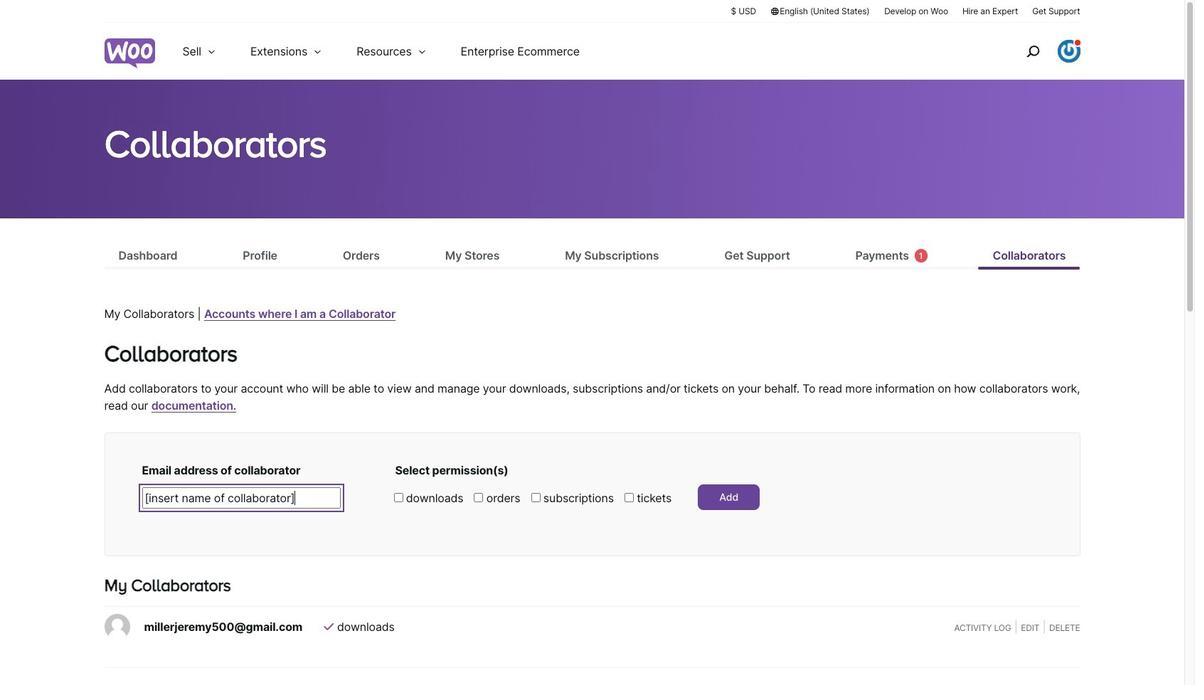 Task type: locate. For each thing, give the bounding box(es) containing it.
None checkbox
[[394, 493, 403, 502], [531, 493, 541, 502], [394, 493, 403, 502], [531, 493, 541, 502]]

service navigation menu element
[[996, 28, 1081, 74]]

open account menu image
[[1058, 40, 1081, 63]]

check image
[[324, 622, 334, 633]]

None checkbox
[[474, 493, 484, 502], [625, 493, 634, 502], [474, 493, 484, 502], [625, 493, 634, 502]]

search image
[[1022, 40, 1044, 63]]



